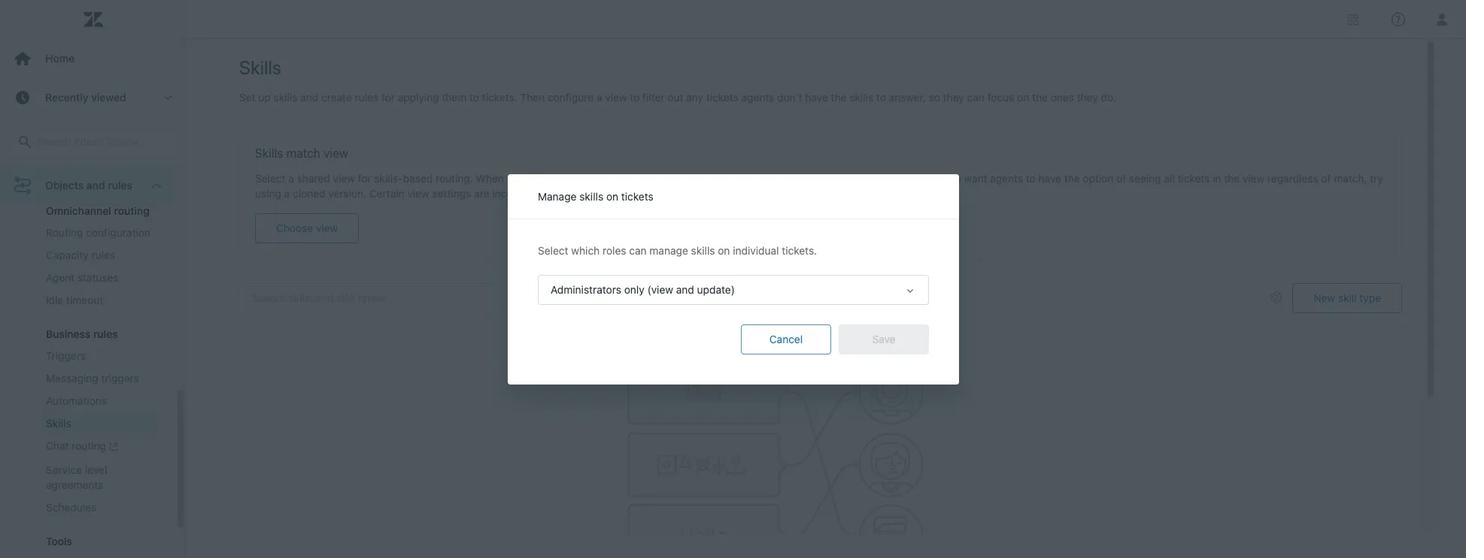 Task type: locate. For each thing, give the bounding box(es) containing it.
agent statuses
[[46, 272, 119, 285]]

triggers
[[46, 350, 86, 363]]

rules
[[108, 179, 132, 192], [91, 249, 115, 262], [93, 328, 118, 341]]

routing up the level
[[72, 440, 106, 453]]

triggers
[[101, 373, 139, 385]]

idle
[[46, 294, 63, 307]]

business rules
[[46, 328, 118, 341]]

configuration
[[86, 227, 150, 239]]

objects left and
[[46, 171, 84, 184]]

rules for capacity rules
[[91, 249, 115, 262]]

0 vertical spatial routing
[[114, 205, 150, 218]]

0 horizontal spatial routing
[[72, 440, 106, 453]]

2 vertical spatial rules
[[93, 328, 118, 341]]

omnichannel routing
[[46, 205, 150, 218]]

1 vertical spatial rules
[[91, 249, 115, 262]]

Search Admin Center field
[[37, 135, 167, 149]]

chat routing element
[[46, 440, 118, 456]]

schedules element
[[46, 501, 96, 516]]

routing for chat routing
[[72, 440, 106, 453]]

capacity rules
[[46, 249, 115, 262]]

messaging triggers element
[[46, 372, 139, 387]]

routing up configuration
[[114, 205, 150, 218]]

objects for objects and rules
[[45, 179, 84, 192]]

and
[[86, 179, 105, 192]]

tree
[[0, 166, 186, 559]]

objects up omnichannel
[[45, 179, 84, 192]]

schedules
[[46, 501, 96, 514]]

rules down routing configuration link
[[91, 249, 115, 262]]

rules up triggers link
[[93, 328, 118, 341]]

automations element
[[46, 394, 107, 409]]

capacity
[[46, 249, 89, 262]]

objects
[[46, 171, 84, 184], [45, 179, 84, 192]]

1 vertical spatial routing
[[72, 440, 106, 453]]

triggers element
[[46, 349, 86, 364]]

triggers link
[[40, 345, 159, 368]]

tree inside 'primary' element
[[0, 166, 186, 559]]

business rules element
[[46, 328, 118, 341]]

objects for objects
[[46, 171, 84, 184]]

agent
[[46, 272, 75, 285]]

skills link
[[40, 413, 159, 436]]

statuses
[[77, 272, 119, 285]]

skills
[[46, 418, 71, 430]]

1 horizontal spatial routing
[[114, 205, 150, 218]]

rules right and
[[108, 179, 132, 192]]

objects element
[[46, 170, 84, 185]]

routing configuration element
[[46, 226, 150, 241]]

agreements
[[46, 479, 103, 492]]

zendesk products image
[[1348, 14, 1358, 24]]

chat routing link
[[40, 436, 159, 459]]

objects inside dropdown button
[[45, 179, 84, 192]]

tree containing objects
[[0, 166, 186, 559]]

routing
[[46, 227, 83, 239]]

level
[[85, 464, 107, 477]]

service level agreements link
[[40, 459, 159, 497]]

help image
[[1392, 12, 1405, 26]]

agent statuses element
[[46, 271, 119, 286]]

None search field
[[2, 127, 184, 157]]

0 vertical spatial rules
[[108, 179, 132, 192]]

omnichannel routing element
[[46, 205, 150, 218]]

routing
[[114, 205, 150, 218], [72, 440, 106, 453]]



Task type: vqa. For each thing, say whether or not it's contained in the screenshot.
Views help you filter tickets
no



Task type: describe. For each thing, give the bounding box(es) containing it.
capacity rules link
[[40, 245, 159, 267]]

service level agreements element
[[46, 463, 153, 493]]

idle timeout
[[46, 294, 103, 307]]

none search field inside 'primary' element
[[2, 127, 184, 157]]

skills element
[[46, 417, 71, 432]]

routing configuration
[[46, 227, 150, 239]]

routing for omnichannel routing
[[114, 205, 150, 218]]

automations link
[[40, 391, 159, 413]]

primary element
[[0, 0, 187, 559]]

schedules link
[[40, 497, 159, 519]]

rules for business rules
[[93, 328, 118, 341]]

service level agreements
[[46, 464, 107, 492]]

service
[[46, 464, 82, 477]]

automations
[[46, 395, 107, 408]]

rules inside dropdown button
[[108, 179, 132, 192]]

objects and rules
[[45, 179, 132, 192]]

business
[[46, 328, 90, 341]]

messaging triggers link
[[40, 368, 159, 391]]

tools
[[46, 535, 72, 548]]

chat
[[46, 440, 69, 453]]

timeout
[[66, 294, 103, 307]]

idle timeout link
[[40, 290, 159, 312]]

omnichannel
[[46, 205, 111, 218]]

chat routing
[[46, 440, 106, 453]]

tools element
[[46, 535, 72, 548]]

idle timeout element
[[46, 294, 103, 309]]

messaging
[[46, 373, 98, 385]]

agent statuses link
[[40, 267, 159, 290]]

objects and rules button
[[0, 166, 175, 205]]

objects link
[[40, 166, 159, 189]]

messaging triggers
[[46, 373, 139, 385]]

routing configuration link
[[40, 222, 159, 245]]

capacity rules element
[[46, 248, 115, 264]]



